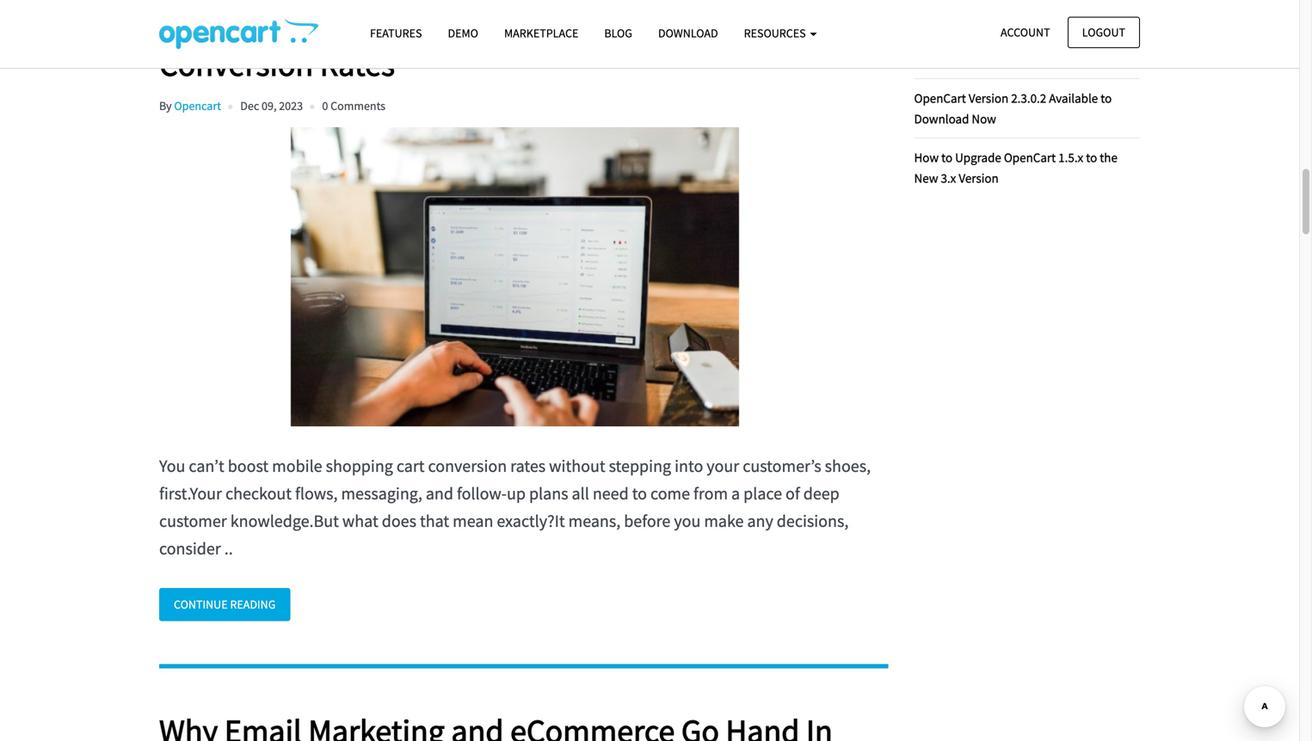 Task type: vqa. For each thing, say whether or not it's contained in the screenshot.
of to the left
yes



Task type: describe. For each thing, give the bounding box(es) containing it.
opencart - blog image
[[159, 18, 318, 49]]

version inside how to upgrade opencart 1.5.x to the new 3.x version
[[959, 170, 999, 186]]

conversion
[[159, 43, 313, 85]]

new
[[914, 170, 938, 186]]

2.3.0.2
[[1011, 90, 1046, 106]]

conversion
[[428, 456, 507, 477]]

1.5.x
[[1058, 149, 1083, 165]]

opencart version 2.3.0.2 available to download now link
[[914, 90, 1112, 127]]

first.your
[[159, 483, 222, 505]]

opencart inside opencart version 2.3.0.2 available to download now
[[914, 90, 966, 106]]

to inside 7 unique ways to boost mobile shopping cart conversion rates
[[365, 4, 393, 45]]

you
[[159, 456, 185, 477]]

demo
[[448, 25, 478, 41]]

0
[[322, 98, 328, 114]]

7 unique ways to boost mobile shopping cart conversion rates
[[159, 4, 779, 85]]

a
[[731, 483, 740, 505]]

place
[[743, 483, 782, 505]]

continue reading link
[[159, 589, 290, 622]]

download inside "download" link
[[658, 25, 718, 41]]

customer's
[[743, 456, 821, 477]]

what
[[342, 511, 378, 532]]

up
[[507, 483, 526, 505]]

shoes,
[[825, 456, 871, 477]]

features
[[370, 25, 422, 41]]

follow-
[[457, 483, 507, 505]]

09,
[[262, 98, 277, 114]]

how to upgrade opencart 1.5.x to the new 3.x version
[[914, 149, 1117, 186]]

mean
[[453, 511, 493, 532]]

to inside 'you can't boost mobile shopping cart conversion rates without stepping into your customer's shoes, first.your checkout flows, messaging, and follow-up plans all need to come from a place of deep customer knowledge.but what does that mean exactly?it means, before you make any decisions, consider ..'
[[632, 483, 647, 505]]

consider
[[159, 538, 221, 560]]

7 unique ways to boost mobile shopping cart conversion rates image
[[159, 127, 872, 427]]

opencart inside 7 live examples of opencart ecommerce websites
[[1015, 30, 1067, 47]]

marketplace
[[504, 25, 578, 41]]

exactly?it
[[497, 511, 565, 532]]

can't
[[189, 456, 224, 477]]

cart
[[722, 4, 779, 45]]

now
[[972, 110, 996, 127]]

shopping
[[326, 456, 393, 477]]

deep
[[803, 483, 839, 505]]

comments
[[331, 98, 385, 114]]

means,
[[568, 511, 620, 532]]

version inside opencart version 2.3.0.2 available to download now
[[969, 90, 1009, 106]]

ecommerce
[[1069, 30, 1134, 47]]

boost
[[400, 4, 478, 45]]

your
[[707, 456, 739, 477]]

opencart inside how to upgrade opencart 1.5.x to the new 3.x version
[[1004, 149, 1056, 165]]

download link
[[645, 18, 731, 48]]

upgrade
[[955, 149, 1001, 165]]

from
[[693, 483, 728, 505]]

logout
[[1082, 25, 1125, 40]]

to inside opencart version 2.3.0.2 available to download now
[[1101, 90, 1112, 106]]

customer
[[159, 511, 227, 532]]

boost
[[228, 456, 269, 477]]

that
[[420, 511, 449, 532]]

of inside 7 live examples of opencart ecommerce websites
[[1002, 30, 1012, 47]]

opencart version 2.3.0.2 available to download now
[[914, 90, 1112, 127]]

7 for 7 unique ways to boost mobile shopping cart conversion rates
[[159, 4, 175, 45]]

ways
[[288, 4, 358, 45]]

knowledge.but
[[230, 511, 339, 532]]



Task type: locate. For each thing, give the bounding box(es) containing it.
0 horizontal spatial of
[[786, 483, 800, 505]]

websites
[[914, 51, 962, 67]]

7 left live
[[914, 30, 921, 47]]

stepping
[[609, 456, 671, 477]]

to right how
[[941, 149, 952, 165]]

flows,
[[295, 483, 338, 505]]

does
[[382, 511, 416, 532]]

continue
[[174, 597, 228, 613]]

and
[[426, 483, 453, 505]]

demo link
[[435, 18, 491, 48]]

1 horizontal spatial of
[[1002, 30, 1012, 47]]

account link
[[986, 17, 1065, 48]]

plans
[[529, 483, 568, 505]]

without
[[549, 456, 605, 477]]

you can't boost mobile shopping cart conversion rates without stepping into your customer's shoes, first.your checkout flows, messaging, and follow-up plans all need to come from a place of deep customer knowledge.but what does that mean exactly?it means, before you make any decisions, consider ..
[[159, 456, 871, 560]]

0 comments
[[322, 98, 385, 114]]

by opencart
[[159, 98, 221, 114]]

the
[[1100, 149, 1117, 165]]

opencart
[[174, 98, 221, 114]]

1 vertical spatial opencart
[[914, 90, 966, 106]]

cart
[[396, 456, 425, 477]]

1 vertical spatial of
[[786, 483, 800, 505]]

of inside 'you can't boost mobile shopping cart conversion rates without stepping into your customer's shoes, first.your checkout flows, messaging, and follow-up plans all need to come from a place of deep customer knowledge.but what does that mean exactly?it means, before you make any decisions, consider ..'
[[786, 483, 800, 505]]

decisions,
[[777, 511, 849, 532]]

by
[[159, 98, 172, 114]]

opencart up 2.3.0.2
[[1015, 30, 1067, 47]]

..
[[224, 538, 233, 560]]

how to upgrade opencart 1.5.x to the new 3.x version link
[[914, 149, 1117, 186]]

0 horizontal spatial download
[[658, 25, 718, 41]]

1 horizontal spatial download
[[914, 110, 969, 127]]

marketplace link
[[491, 18, 591, 48]]

continue reading
[[174, 597, 276, 613]]

logout link
[[1067, 17, 1140, 48]]

dec 09, 2023
[[240, 98, 303, 114]]

of right examples
[[1002, 30, 1012, 47]]

7 unique ways to boost mobile shopping cart conversion rates link
[[159, 4, 888, 85]]

blog
[[604, 25, 632, 41]]

0 vertical spatial of
[[1002, 30, 1012, 47]]

1 vertical spatial version
[[959, 170, 999, 186]]

version down upgrade
[[959, 170, 999, 186]]

opencart link
[[174, 98, 221, 114]]

checkout
[[225, 483, 292, 505]]

available
[[1049, 90, 1098, 106]]

0 vertical spatial download
[[658, 25, 718, 41]]

rates
[[320, 43, 395, 85]]

you
[[674, 511, 701, 532]]

resources link
[[731, 18, 830, 48]]

account
[[1001, 25, 1050, 40]]

come
[[650, 483, 690, 505]]

before
[[624, 511, 670, 532]]

all
[[572, 483, 589, 505]]

of left deep
[[786, 483, 800, 505]]

any
[[747, 511, 773, 532]]

download left cart
[[658, 25, 718, 41]]

of
[[1002, 30, 1012, 47], [786, 483, 800, 505]]

download
[[658, 25, 718, 41], [914, 110, 969, 127]]

opencart left 1.5.x
[[1004, 149, 1056, 165]]

version
[[969, 90, 1009, 106], [959, 170, 999, 186]]

mobile
[[272, 456, 322, 477]]

rates
[[510, 456, 546, 477]]

how
[[914, 149, 939, 165]]

3.x
[[941, 170, 956, 186]]

opencart
[[1015, 30, 1067, 47], [914, 90, 966, 106], [1004, 149, 1056, 165]]

7 live examples of opencart ecommerce websites link
[[914, 30, 1134, 67]]

make
[[704, 511, 744, 532]]

to right the available
[[1101, 90, 1112, 106]]

reading
[[230, 597, 276, 613]]

dec
[[240, 98, 259, 114]]

0 vertical spatial version
[[969, 90, 1009, 106]]

1 vertical spatial download
[[914, 110, 969, 127]]

live
[[923, 30, 945, 47]]

blog link
[[591, 18, 645, 48]]

need
[[593, 483, 629, 505]]

7 inside 7 live examples of opencart ecommerce websites
[[914, 30, 921, 47]]

0 vertical spatial opencart
[[1015, 30, 1067, 47]]

7 for 7 live examples of opencart ecommerce websites
[[914, 30, 921, 47]]

download inside opencart version 2.3.0.2 available to download now
[[914, 110, 969, 127]]

to left the
[[1086, 149, 1097, 165]]

mobile
[[485, 4, 577, 45]]

7 left the unique
[[159, 4, 175, 45]]

features link
[[357, 18, 435, 48]]

shopping
[[584, 4, 715, 45]]

to down stepping
[[632, 483, 647, 505]]

examples
[[947, 30, 999, 47]]

2 vertical spatial opencart
[[1004, 149, 1056, 165]]

unique
[[182, 4, 281, 45]]

0 horizontal spatial 7
[[159, 4, 175, 45]]

messaging,
[[341, 483, 422, 505]]

7 inside 7 unique ways to boost mobile shopping cart conversion rates
[[159, 4, 175, 45]]

7 live examples of opencart ecommerce websites
[[914, 30, 1134, 67]]

2023
[[279, 98, 303, 114]]

opencart down websites at the right of page
[[914, 90, 966, 106]]

download up how
[[914, 110, 969, 127]]

resources
[[744, 25, 808, 41]]

to right ways at left top
[[365, 4, 393, 45]]

version up now
[[969, 90, 1009, 106]]

1 horizontal spatial 7
[[914, 30, 921, 47]]

to
[[365, 4, 393, 45], [1101, 90, 1112, 106], [941, 149, 952, 165], [1086, 149, 1097, 165], [632, 483, 647, 505]]



